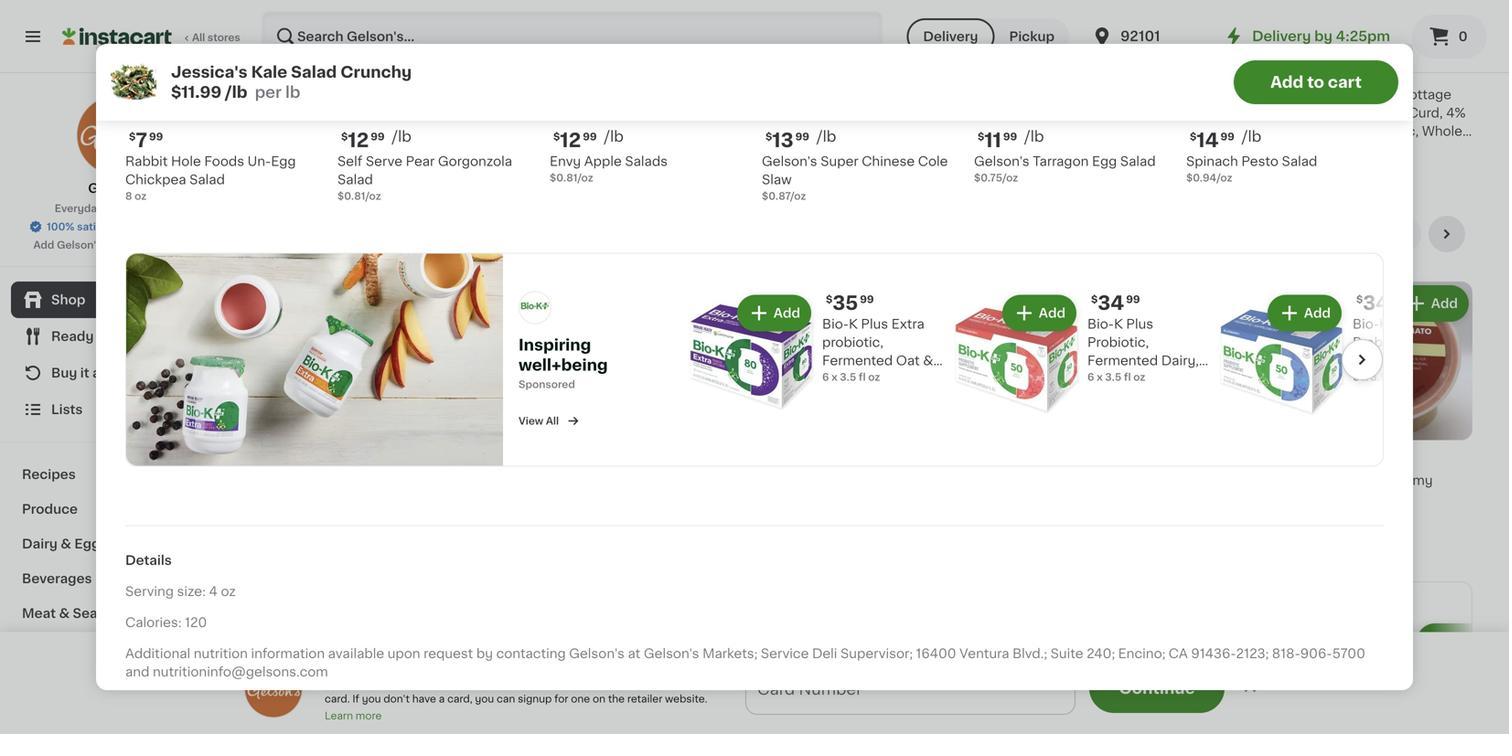 Task type: vqa. For each thing, say whether or not it's contained in the screenshot.
'Wine' link
no



Task type: locate. For each thing, give the bounding box(es) containing it.
$ 12 99 /lb for serve
[[341, 129, 412, 150]]

$12.99 per pound element for salads
[[550, 129, 748, 152]]

16 inside 16 oz many in stock
[[1141, 160, 1152, 170]]

0 vertical spatial serve
[[366, 155, 403, 168]]

cottage inside "good culture cottage cheese, small curd, 4% milkfat, organic, whole milk classic"
[[1400, 88, 1452, 101]]

free
[[625, 694, 659, 710]]

6 oz right 13
[[795, 141, 816, 151]]

jessica's kale salad crunchy $11.99 /lb per lb
[[171, 65, 412, 100]]

cheese down crunchy
[[382, 88, 432, 101]]

0 horizontal spatial 12
[[348, 131, 369, 150]]

buy it again
[[51, 367, 129, 380]]

information up nutritioninfo@gelsons.com
[[251, 648, 325, 661]]

2 egg from the left
[[1093, 155, 1118, 168]]

3 fermented from the left
[[1353, 354, 1424, 367]]

deli
[[813, 648, 838, 661]]

close image
[[1242, 678, 1260, 696]]

1 vertical spatial cottage
[[1141, 125, 1194, 138]]

add button
[[357, 287, 428, 320], [704, 287, 774, 320], [1050, 287, 1121, 320], [1224, 287, 1294, 320], [1397, 287, 1468, 320], [739, 297, 810, 330], [1005, 297, 1075, 330], [1270, 297, 1341, 330], [888, 626, 959, 659], [1154, 626, 1224, 659], [1419, 626, 1490, 659]]

4
[[209, 586, 218, 598]]

16 down milkfat
[[1141, 160, 1152, 170]]

1 vertical spatial (27)
[[1305, 703, 1324, 714]]

2 horizontal spatial with
[[1250, 125, 1277, 138]]

& left the candy
[[73, 642, 84, 655]]

1 horizontal spatial cheese,
[[1315, 107, 1367, 119]]

3 k from the left
[[1380, 318, 1389, 331]]

1 plus from the left
[[861, 318, 889, 331]]

delicious honey maid recipes
[[668, 666, 803, 702]]

1 14 button from the left
[[968, 282, 1127, 526]]

(27)
[[1039, 685, 1059, 695], [1305, 703, 1324, 714]]

0 horizontal spatial small
[[1188, 107, 1223, 119]]

with inside r.w. knudsen family lowfat small curd cottage cheese with 2% milkfat
[[1250, 125, 1277, 138]]

cottage inside r.w. knudsen family lowfat small curd cottage cheese with 2% milkfat
[[1141, 125, 1194, 138]]

gelson's inside gelson's super chinese cole slaw $0.87/oz
[[762, 155, 818, 168]]

maid inside honey maid fresh stacks graham crackers
[[1283, 647, 1315, 660]]

crackers down suite
[[1026, 665, 1083, 678]]

$ 6 99
[[1318, 64, 1354, 83]]

12 up envy
[[560, 131, 581, 150]]

3 plus from the left
[[1392, 318, 1419, 331]]

2 15 from the left
[[458, 450, 480, 469]]

plus inside $ 34 bio-k plus probiotic, fermented rice, blueberry
[[1392, 318, 1419, 331]]

1 vertical spatial shredded
[[275, 125, 337, 138]]

gelson's right at
[[644, 648, 700, 661]]

(27) down honey maid graham crackers
[[1039, 685, 1059, 695]]

$ inside $ 13 99 /lb
[[766, 132, 773, 142]]

small inside "good culture cottage cheese, small curd, 4% milkfat, organic, whole milk classic"
[[1371, 107, 1406, 119]]

stock down $13.99 per pound element on the top right of the page
[[856, 160, 885, 170]]

2 plus from the left
[[1127, 318, 1154, 331]]

in down spinach
[[1191, 178, 1200, 188]]

0 horizontal spatial you
[[362, 695, 381, 705]]

1 horizontal spatial $ 12 99 /lb
[[554, 129, 624, 150]]

2 horizontal spatial 11
[[985, 131, 1002, 150]]

self down (325)
[[338, 155, 363, 168]]

get free delivery on next 3 orders • add $10.00 to qualify.
[[591, 694, 1048, 710]]

99 inside $ 35 99
[[860, 295, 874, 305]]

2 small from the left
[[1371, 107, 1406, 119]]

bio- up blueberry
[[1353, 318, 1380, 331]]

salad inside spinach pesto salad $0.94/oz
[[1282, 155, 1318, 168]]

1 $ 15 99 from the left
[[278, 450, 322, 469]]

0 vertical spatial with
[[1250, 125, 1277, 138]]

0 horizontal spatial $0.75/oz
[[621, 522, 665, 532]]

1 horizontal spatial x
[[1097, 372, 1103, 382]]

product group
[[795, 0, 953, 192], [275, 282, 433, 526], [448, 282, 607, 523], [621, 282, 780, 534], [795, 282, 953, 539], [968, 282, 1127, 526], [1141, 282, 1300, 545], [1315, 282, 1473, 523]]

1 horizontal spatial egg
[[1093, 155, 1118, 168]]

k for 34
[[1114, 318, 1124, 331]]

1 horizontal spatial self
[[1315, 474, 1339, 487]]

serve inside 6 self serve creamy tomato soup
[[1343, 474, 1379, 487]]

chickpea
[[125, 173, 186, 186]]

0 vertical spatial (27)
[[1039, 685, 1059, 695]]

15 for 2nd $15.99 per pound element from right
[[285, 450, 306, 469]]

1 vertical spatial cheese,
[[968, 125, 1021, 138]]

gelson's up everyday store prices 'link'
[[88, 182, 145, 195]]

(27) for crackers
[[1039, 685, 1059, 695]]

all left stores
[[192, 32, 205, 43]]

2 vertical spatial cheese
[[275, 143, 324, 156]]

4 keto from the left
[[845, 44, 870, 54]]

1 horizontal spatial k
[[1114, 318, 1124, 331]]

1 horizontal spatial $12.99 per pound element
[[550, 129, 748, 152]]

$11.99 per pound element
[[975, 129, 1172, 152]]

salad down lowfat
[[1121, 155, 1156, 168]]

details
[[125, 554, 172, 567]]

6
[[285, 64, 298, 83], [1325, 64, 1338, 83], [795, 141, 801, 151], [275, 160, 281, 170], [823, 372, 829, 382], [1088, 372, 1095, 382], [1353, 372, 1360, 382], [1325, 450, 1338, 469]]

0 horizontal spatial organic keto
[[276, 44, 350, 54]]

account
[[410, 678, 451, 688]]

fresh
[[1318, 647, 1354, 660]]

you left can
[[475, 695, 494, 705]]

salad inside jessica's kale salad crunchy $11.99 /lb per lb
[[291, 65, 337, 80]]

•
[[869, 694, 875, 709]]

2 $15.99 per pound element from the left
[[448, 448, 607, 472]]

1 $15.99 per pound element from the left
[[275, 448, 433, 472]]

gelson's logo image
[[76, 95, 157, 176], [244, 660, 303, 719]]

egg inside gelson's tarragon egg salad $0.75/oz
[[1093, 155, 1118, 168]]

1 horizontal spatial crackers
[[1237, 683, 1294, 696]]

1 34 from the left
[[1098, 294, 1125, 313]]

shredded down lb
[[275, 125, 337, 138]]

0 horizontal spatial delivery
[[924, 30, 979, 43]]

probiotic, up strawberry
[[1088, 336, 1150, 349]]

0 horizontal spatial plus
[[861, 318, 889, 331]]

for
[[555, 695, 569, 705]]

small down 'knudsen'
[[1188, 107, 1223, 119]]

99 inside $ 34 99
[[1127, 295, 1141, 305]]

2 14 button from the left
[[1141, 282, 1300, 545]]

$15.99 per pound element
[[275, 448, 433, 472], [448, 448, 607, 472]]

0
[[1459, 30, 1468, 43]]

2 $12.99 per pound element from the left
[[550, 129, 748, 152]]

2 probiotic, from the left
[[1353, 336, 1415, 349]]

1 vertical spatial by
[[477, 648, 493, 661]]

2 16 from the left
[[1315, 160, 1326, 170]]

additional nutrition information available upon request by contacting gelson's at gelson's markets; service deli supervisor; 16400 ventura blvd.; suite 240; encino; ca 91436-2123; 818-906-5700 and nutritioninfo@gelsons.com
[[125, 648, 1366, 679]]

3 organic keto from the left
[[1316, 44, 1390, 54]]

$ 12 99 /lb down finely
[[341, 129, 412, 150]]

k inside bio-k plus extra probiotic, fermented oat & pumpkin seeds, elderberry
[[849, 318, 858, 331]]

0 horizontal spatial many in stock
[[466, 160, 538, 170]]

salad inside gelson's tarragon egg salad $0.75/oz
[[1121, 155, 1156, 168]]

fermented up strawberry
[[1088, 354, 1159, 367]]

salad down foods at the left top of the page
[[189, 173, 225, 186]]

1 horizontal spatial many in stock
[[813, 160, 885, 170]]

you right if
[[362, 695, 381, 705]]

11 right 5
[[985, 131, 1002, 150]]

2 bio- from the left
[[1088, 318, 1115, 331]]

0 horizontal spatial 15
[[285, 450, 306, 469]]

probiotic, inside bio-k plus probiotic, fermented dairy, strawberry
[[1088, 336, 1150, 349]]

0 horizontal spatial on
[[593, 695, 606, 705]]

ventura
[[960, 648, 1010, 661]]

&
[[924, 354, 934, 367], [61, 538, 71, 551], [59, 608, 70, 620], [73, 642, 84, 655]]

0 horizontal spatial the
[[390, 678, 407, 688]]

12
[[348, 131, 369, 150], [560, 131, 581, 150]]

plus down $ 34 99
[[1127, 318, 1154, 331]]

2 34 from the left
[[1364, 294, 1390, 313]]

$ inside $ 6 49
[[278, 65, 285, 75]]

14 inside $ 14 99 /lb
[[1197, 131, 1219, 150]]

salad down "2%"
[[1282, 155, 1318, 168]]

3 keto from the left
[[623, 44, 647, 54]]

organic
[[276, 44, 318, 54], [796, 44, 838, 54], [1316, 44, 1358, 54], [275, 88, 326, 101], [275, 107, 326, 119]]

11 inside button
[[805, 450, 822, 469]]

organic inside product group
[[796, 44, 838, 54]]

in left envy
[[498, 160, 507, 170]]

$12.99 per pound element up salads
[[550, 129, 748, 152]]

3 inside treatment tracker modal dialog
[[798, 694, 808, 710]]

honey inside honey maid fresh stacks graham crackers
[[1237, 647, 1280, 660]]

on inside the "save with your gelson's rewards card! please enter the account information associated with your gelson's rewards card. if you don't have a card, you can signup for one on the retailer website. learn more"
[[593, 695, 606, 705]]

honey up stacks
[[1237, 647, 1280, 660]]

many
[[466, 160, 495, 170], [813, 160, 842, 170], [986, 161, 1015, 171], [1159, 178, 1188, 188]]

0 horizontal spatial $15.99 per pound element
[[275, 448, 433, 472]]

1 organic keto from the left
[[276, 44, 350, 54]]

$0.81/oz down envy
[[550, 173, 594, 183]]

to left save
[[152, 240, 163, 250]]

1 $ 12 99 /lb from the left
[[341, 129, 412, 150]]

fermented
[[823, 354, 893, 367], [1088, 354, 1159, 367], [1353, 354, 1424, 367]]

in inside product group
[[844, 160, 854, 170]]

1 bio- from the left
[[823, 318, 849, 331]]

salad up lb
[[291, 65, 337, 80]]

1 vertical spatial information
[[454, 678, 512, 688]]

meat
[[22, 608, 56, 620]]

3 3.5 from the left
[[1371, 372, 1387, 382]]

gelson's down 13
[[762, 155, 818, 168]]

11 left $15.99
[[632, 450, 648, 469]]

1 vertical spatial cheese
[[1197, 125, 1247, 138]]

$ inside $ 34 99
[[1092, 295, 1098, 305]]

0 horizontal spatial (27)
[[1039, 685, 1059, 695]]

oz inside 16 oz many in stock
[[1155, 160, 1167, 170]]

at
[[628, 648, 641, 661]]

delivery
[[1253, 30, 1312, 43], [924, 30, 979, 43]]

1 3.5 from the left
[[840, 372, 857, 382]]

you
[[362, 695, 381, 705], [475, 695, 494, 705]]

graham down ventura
[[972, 665, 1023, 678]]

apple
[[584, 155, 622, 168]]

0 horizontal spatial $12.99 per pound element
[[338, 129, 535, 152]]

2 horizontal spatial to
[[1308, 75, 1325, 90]]

11 inside 11 $15.99
[[632, 450, 648, 469]]

maid left fresh
[[1283, 647, 1315, 660]]

pickup
[[1010, 30, 1055, 43]]

stock down (53)
[[509, 160, 538, 170]]

nutrition
[[194, 648, 248, 661]]

delivery up "add to cart" button
[[1253, 30, 1312, 43]]

delivery inside button
[[924, 30, 979, 43]]

16 oz many in stock
[[1141, 160, 1232, 188]]

graham
[[972, 665, 1023, 678], [1284, 665, 1334, 678]]

delivery
[[662, 694, 729, 710]]

3.5 for 35
[[840, 372, 857, 382]]

$0.81/oz
[[550, 173, 594, 183], [338, 191, 381, 201]]

1 k from the left
[[849, 318, 858, 331]]

1 horizontal spatial gelson's logo image
[[244, 660, 303, 719]]

plus inside bio-k plus probiotic, fermented dairy, strawberry
[[1127, 318, 1154, 331]]

information inside additional nutrition information available upon request by contacting gelson's at gelson's markets; service deli supervisor; 16400 ventura blvd.; suite 240; encino; ca 91436-2123; 818-906-5700 and nutritioninfo@gelsons.com
[[251, 648, 325, 661]]

honey inside honey maid graham crackers
[[972, 647, 1015, 660]]

1 horizontal spatial probiotic,
[[1353, 336, 1415, 349]]

bio- inside bio-k plus extra probiotic, fermented oat & pumpkin seeds, elderberry
[[823, 318, 849, 331]]

add button inside add link
[[1419, 626, 1490, 659]]

website.
[[665, 695, 708, 705]]

6 oz right un-
[[275, 160, 296, 170]]

fermented inside bio-k plus extra probiotic, fermented oat & pumpkin seeds, elderberry
[[823, 354, 893, 367]]

1 horizontal spatial 15
[[458, 450, 480, 469]]

0 horizontal spatial 14 button
[[968, 282, 1127, 526]]

shop
[[51, 294, 85, 307]]

self up tomato
[[1315, 474, 1339, 487]]

milkfat,
[[1315, 125, 1362, 138]]

1 vertical spatial to
[[152, 240, 163, 250]]

1 horizontal spatial to
[[971, 694, 987, 710]]

product group containing ★★★★★
[[795, 0, 953, 192]]

1 horizontal spatial (27)
[[1305, 703, 1324, 714]]

0 horizontal spatial k
[[849, 318, 858, 331]]

in
[[498, 160, 507, 170], [844, 160, 854, 170], [1018, 161, 1027, 171], [1191, 178, 1200, 188]]

honey down service
[[749, 666, 803, 682]]

shop link
[[11, 282, 222, 318]]

34 up blueberry
[[1364, 294, 1390, 313]]

many in stock down $13.99 per pound element on the top right of the page
[[813, 160, 885, 170]]

shredded inside the organic valley 3 cheese organic finely shredded mexican cheese blend
[[275, 125, 337, 138]]

16 oz
[[1315, 160, 1340, 170]]

more button
[[1063, 687, 1134, 716]]

1 graham from the left
[[972, 665, 1023, 678]]

produce link
[[11, 492, 222, 527]]

1 egg from the left
[[271, 155, 296, 168]]

many in stock down $ 11 99 /lb
[[986, 161, 1058, 171]]

99 inside $ 11 99 /lb
[[1004, 132, 1018, 142]]

2 12 from the left
[[560, 131, 581, 150]]

cheese, up 5
[[968, 125, 1021, 138]]

eggs
[[74, 538, 107, 551]]

probiotic, up blueberry
[[1353, 336, 1415, 349]]

maid inside delicious honey maid recipes
[[668, 687, 709, 702]]

everyday
[[55, 204, 103, 214]]

2 3.5 from the left
[[1106, 372, 1122, 382]]

0 horizontal spatial $0.81/oz
[[338, 191, 381, 201]]

1 horizontal spatial 16
[[1315, 160, 1326, 170]]

plus up the 'probiotic,'
[[861, 318, 889, 331]]

1 horizontal spatial 34
[[1364, 294, 1390, 313]]

to right "$10.00"
[[971, 694, 987, 710]]

cottage up curd, at the right top
[[1400, 88, 1452, 101]]

0 horizontal spatial maid
[[668, 687, 709, 702]]

maid inside honey maid graham crackers
[[1018, 647, 1050, 660]]

your
[[393, 657, 424, 670], [596, 678, 619, 688]]

nsored
[[539, 380, 575, 390]]

bio-k plus extra probiotic, fermented oat & pumpkin seeds, elderberry
[[823, 318, 934, 404]]

2 k from the left
[[1114, 318, 1124, 331]]

recipes up produce
[[22, 468, 76, 481]]

many inside 16 oz many in stock
[[1159, 178, 1188, 188]]

bio- inside bio-k plus probiotic, fermented dairy, strawberry
[[1088, 318, 1115, 331]]

2 you from the left
[[475, 695, 494, 705]]

1 6 x 3.5 fl oz from the left
[[823, 372, 881, 382]]

rewards down 100% satisfaction guarantee
[[104, 240, 149, 250]]

k down $ 34 99
[[1114, 318, 1124, 331]]

0 horizontal spatial serve
[[366, 155, 403, 168]]

fl for 35
[[859, 372, 866, 382]]

1 15 from the left
[[285, 450, 306, 469]]

good culture cottage cheese, small curd, 4% milkfat, organic, whole milk classic
[[1315, 88, 1466, 156]]

1 vertical spatial self
[[1315, 474, 1339, 487]]

to left cart
[[1308, 75, 1325, 90]]

0 vertical spatial your
[[393, 657, 424, 670]]

plus up blueberry
[[1392, 318, 1419, 331]]

the left free
[[608, 695, 625, 705]]

serving
[[125, 586, 174, 598]]

1 vertical spatial rewards
[[489, 657, 548, 670]]

in down $13.99 per pound element on the top right of the page
[[844, 160, 854, 170]]

instacart logo image
[[62, 26, 172, 48]]

2 fl from the left
[[1124, 372, 1131, 382]]

$0.75/oz down 11 $15.99
[[621, 522, 665, 532]]

egg down $11.99 per pound element
[[1093, 155, 1118, 168]]

& for eggs
[[61, 538, 71, 551]]

information
[[251, 648, 325, 661], [454, 678, 512, 688]]

1 horizontal spatial 3.5
[[1106, 372, 1122, 382]]

120
[[185, 617, 207, 629]]

many right pear
[[466, 160, 495, 170]]

1 horizontal spatial fermented
[[1088, 354, 1159, 367]]

6 x 3.5 fl oz for 34
[[1088, 372, 1146, 382]]

0 vertical spatial to
[[1308, 75, 1325, 90]]

1 probiotic, from the left
[[1088, 336, 1150, 349]]

2 graham from the left
[[1284, 665, 1334, 678]]

fermented down the 'probiotic,'
[[823, 354, 893, 367]]

34 inside $ 34 bio-k plus probiotic, fermented rice, blueberry
[[1364, 294, 1390, 313]]

34
[[1098, 294, 1125, 313], [1364, 294, 1390, 313]]

$ 34 99
[[1092, 294, 1141, 313]]

0 horizontal spatial rewards
[[104, 240, 149, 250]]

1 vertical spatial the
[[608, 695, 625, 705]]

$12.99 per pound element up pear
[[338, 129, 535, 152]]

1 x from the left
[[832, 372, 838, 382]]

chinese
[[862, 155, 915, 168]]

delicious
[[668, 666, 745, 682]]

0 vertical spatial the
[[390, 678, 407, 688]]

1 16 from the left
[[1141, 160, 1152, 170]]

0 horizontal spatial 11
[[632, 450, 648, 469]]

1 keto from the left
[[325, 44, 350, 54]]

2%
[[1280, 125, 1300, 138]]

99
[[1340, 65, 1354, 75], [149, 132, 163, 142], [371, 132, 385, 142], [583, 132, 597, 142], [796, 132, 810, 142], [1004, 132, 1018, 142], [1221, 132, 1235, 142], [860, 295, 874, 305], [1127, 295, 1141, 305], [308, 451, 322, 461], [481, 451, 495, 461]]

1 vertical spatial $0.81/oz
[[338, 191, 381, 201]]

rewards
[[104, 240, 149, 250], [489, 657, 548, 670], [668, 678, 712, 688]]

1 horizontal spatial rewards
[[489, 657, 548, 670]]

5 keto from the left
[[970, 44, 994, 54]]

1 fermented from the left
[[823, 354, 893, 367]]

organic keto for organic
[[276, 44, 350, 54]]

$ inside $ 14 99 /lb
[[1190, 132, 1197, 142]]

cheese, up milkfat,
[[1315, 107, 1367, 119]]

honeymaid recipes image
[[275, 583, 652, 735]]

$0.75/oz down $ 11 99 /lb
[[975, 173, 1019, 183]]

item carousel region containing 7
[[125, 0, 1410, 246]]

1 horizontal spatial bio-
[[1088, 318, 1115, 331]]

3 x from the left
[[1363, 372, 1369, 382]]

$ inside '$ 6 99'
[[1318, 65, 1325, 75]]

with up one
[[572, 678, 594, 688]]

$ 12 99 /lb up 'apple'
[[554, 129, 624, 150]]

3 down crunchy
[[370, 88, 379, 101]]

many down milkfat
[[1159, 178, 1188, 188]]

honeymaid image
[[668, 620, 701, 653]]

0 horizontal spatial $ 15 99
[[278, 450, 322, 469]]

$
[[278, 65, 285, 75], [1318, 65, 1325, 75], [129, 132, 136, 142], [341, 132, 348, 142], [554, 132, 560, 142], [766, 132, 773, 142], [978, 132, 985, 142], [1190, 132, 1197, 142], [826, 295, 833, 305], [1092, 295, 1098, 305], [1357, 295, 1364, 305], [278, 451, 285, 461], [451, 451, 458, 461]]

item carousel region
[[125, 0, 1410, 246], [275, 216, 1473, 567]]

many down $ 13 99 /lb
[[813, 160, 842, 170]]

1 vertical spatial recipes
[[712, 687, 779, 702]]

a
[[439, 695, 445, 705]]

1 $12.99 per pound element from the left
[[338, 129, 535, 152]]

1 horizontal spatial organic keto
[[796, 44, 870, 54]]

0 horizontal spatial cottage
[[1141, 125, 1194, 138]]

gelson's
[[762, 155, 818, 168], [975, 155, 1030, 168], [88, 182, 145, 195], [57, 240, 102, 250], [569, 648, 625, 661], [644, 648, 700, 661], [427, 657, 486, 670], [622, 678, 665, 688]]

99 inside $ 13 99 /lb
[[796, 132, 810, 142]]

2 horizontal spatial honey
[[1237, 647, 1280, 660]]

2 x from the left
[[1097, 372, 1103, 382]]

k up blueberry
[[1380, 318, 1389, 331]]

15
[[285, 450, 306, 469], [458, 450, 480, 469]]

0 horizontal spatial to
[[152, 240, 163, 250]]

k inside bio-k plus probiotic, fermented dairy, strawberry
[[1114, 318, 1124, 331]]

delicious honey maid recipes link
[[668, 620, 833, 735]]

card,
[[448, 695, 473, 705]]

serve up soup
[[1343, 474, 1379, 487]]

by up '$ 6 99' at the top right of page
[[1315, 30, 1333, 43]]

0 horizontal spatial $ 12 99 /lb
[[341, 129, 412, 150]]

recipes inside delicious honey maid recipes
[[712, 687, 779, 702]]

11 for 11 $15.99
[[632, 450, 648, 469]]

1 small from the left
[[1188, 107, 1223, 119]]

egg right foods at the left top of the page
[[271, 155, 296, 168]]

0 vertical spatial all
[[192, 32, 205, 43]]

gelson's down $ 11 99 /lb
[[975, 155, 1030, 168]]

2 vertical spatial rewards
[[668, 678, 712, 688]]

recipes link
[[11, 458, 222, 492]]

/lb inside $ 13 99 /lb
[[817, 129, 837, 144]]

1 vertical spatial serve
[[1343, 474, 1379, 487]]

stock
[[509, 160, 538, 170], [856, 160, 885, 170], [1029, 161, 1058, 171], [1203, 178, 1232, 188]]

delivery up "belgioioso"
[[924, 30, 979, 43]]

treatment tracker modal dialog
[[238, 669, 1510, 735]]

creamy
[[1383, 474, 1434, 487]]

continue button
[[1090, 664, 1225, 714]]

0 horizontal spatial fermented
[[823, 354, 893, 367]]

12 down finely
[[348, 131, 369, 150]]

x
[[832, 372, 838, 382], [1097, 372, 1103, 382], [1363, 372, 1369, 382]]

cheese, inside "good culture cottage cheese, small curd, 4% milkfat, organic, whole milk classic"
[[1315, 107, 1367, 119]]

$14.99 per pound element
[[1187, 129, 1384, 152], [968, 448, 1127, 472], [1141, 448, 1300, 472]]

salad
[[291, 65, 337, 80], [1121, 155, 1156, 168], [1282, 155, 1318, 168], [189, 173, 225, 186], [338, 173, 373, 186]]

0 horizontal spatial 3.5
[[840, 372, 857, 382]]

$15.99
[[672, 467, 714, 480]]

34 for bio-k plus probiotic, fermented rice, blueberry
[[1364, 294, 1390, 313]]

$14.99 per pound element for 2nd 14 button
[[1141, 448, 1300, 472]]

$12.99 per pound element
[[338, 129, 535, 152], [550, 129, 748, 152]]

2 $ 15 99 from the left
[[451, 450, 495, 469]]

1 vertical spatial 3
[[798, 694, 808, 710]]

all stores
[[192, 32, 240, 43]]

100% satisfaction guarantee button
[[28, 216, 205, 234]]

3 right 'next'
[[798, 694, 808, 710]]

2 $ 12 99 /lb from the left
[[554, 129, 624, 150]]

many in stock for (53)
[[466, 160, 538, 170]]

$12.99 per pound element for pear
[[338, 129, 535, 152]]

4%
[[1447, 107, 1466, 119]]

good
[[1315, 88, 1348, 101]]

cheese inside r.w. knudsen family lowfat small curd cottage cheese with 2% milkfat
[[1197, 125, 1247, 138]]

stock down cup
[[1029, 161, 1058, 171]]

0 horizontal spatial honey
[[749, 666, 803, 682]]

1 horizontal spatial information
[[454, 678, 512, 688]]

2 horizontal spatial 3.5
[[1371, 372, 1387, 382]]

x for 35
[[832, 372, 838, 382]]

on right one
[[593, 695, 606, 705]]

with up enter
[[361, 657, 390, 670]]

2 fermented from the left
[[1088, 354, 1159, 367]]

$ 6 49
[[278, 64, 314, 83]]

0 vertical spatial 6 oz
[[795, 141, 816, 151]]

None search field
[[262, 11, 883, 62]]

1 horizontal spatial graham
[[1284, 665, 1334, 678]]

salad down (325)
[[338, 173, 373, 186]]

small up organic,
[[1371, 107, 1406, 119]]

graham down 906-
[[1284, 665, 1334, 678]]

1 horizontal spatial you
[[475, 695, 494, 705]]

& right meat
[[59, 608, 70, 620]]

information up card, in the left of the page
[[454, 678, 512, 688]]

rewards up associated
[[489, 657, 548, 670]]

0 horizontal spatial shredded
[[275, 125, 337, 138]]

1 fl from the left
[[859, 372, 866, 382]]

dairy
[[22, 538, 58, 551]]

2 horizontal spatial many in stock
[[986, 161, 1058, 171]]

1 horizontal spatial fl
[[1124, 372, 1131, 382]]

0 vertical spatial information
[[251, 648, 325, 661]]

& right oat
[[924, 354, 934, 367]]

0 vertical spatial self
[[338, 155, 363, 168]]

bio- down 35
[[823, 318, 849, 331]]

service type group
[[907, 18, 1070, 55]]

1 horizontal spatial plus
[[1127, 318, 1154, 331]]

1 horizontal spatial honey
[[972, 647, 1015, 660]]

many in stock inside product group
[[813, 160, 885, 170]]

2 6 x 3.5 fl oz from the left
[[1088, 372, 1146, 382]]

1 horizontal spatial with
[[572, 678, 594, 688]]

$0.81/oz down (325)
[[338, 191, 381, 201]]

240;
[[1087, 648, 1116, 661]]

1 horizontal spatial cottage
[[1400, 88, 1452, 101]]

maid left suite
[[1018, 647, 1050, 660]]

un-
[[248, 155, 271, 168]]

gelson's up account
[[427, 657, 486, 670]]

0 horizontal spatial by
[[477, 648, 493, 661]]

add to cart button
[[1234, 60, 1399, 104]]

$ 13 99 /lb
[[766, 129, 837, 150]]

0 horizontal spatial 6 oz
[[275, 160, 296, 170]]

3 bio- from the left
[[1353, 318, 1380, 331]]

your up get
[[596, 678, 619, 688]]

organic keto for good
[[1316, 44, 1390, 54]]

cottage down lowfat
[[1141, 125, 1194, 138]]

1 12 from the left
[[348, 131, 369, 150]]

2 organic keto from the left
[[796, 44, 870, 54]]

recipes down additional nutrition information available upon request by contacting gelson's at gelson's markets; service deli supervisor; 16400 ventura blvd.; suite 240; encino; ca 91436-2123; 818-906-5700 and nutritioninfo@gelsons.com
[[712, 687, 779, 702]]

belgioioso freshly shredded parmesan cheese, cup 5 oz
[[968, 88, 1098, 153]]

the up don't
[[390, 678, 407, 688]]

crunchy
[[341, 65, 412, 80]]

organic,
[[1365, 125, 1419, 138]]

on left 'next'
[[733, 694, 754, 710]]

jessica's
[[171, 65, 248, 80]]



Task type: describe. For each thing, give the bounding box(es) containing it.
oz inside product group
[[804, 141, 816, 151]]

product group containing 6
[[1315, 282, 1473, 523]]

99 inside $ 14 99 /lb
[[1221, 132, 1235, 142]]

parmesan
[[1034, 107, 1098, 119]]

culture
[[1351, 88, 1396, 101]]

associated
[[514, 678, 570, 688]]

information inside the "save with your gelson's rewards card! please enter the account information associated with your gelson's rewards card. if you don't have a card, you can signup for one on the retailer website. learn more"
[[454, 678, 512, 688]]

view all
[[519, 416, 559, 426]]

/lb inside jessica's kale salad crunchy $11.99 /lb per lb
[[225, 85, 248, 100]]

gelson's up retailer
[[622, 678, 665, 688]]

hole
[[171, 155, 201, 168]]

$ inside '$ 7 99'
[[129, 132, 136, 142]]

$11.99 per pound original price: $15.99 element
[[621, 448, 780, 483]]

gelson's down 100%
[[57, 240, 102, 250]]

3 6 x 3.5 fl oz from the left
[[1353, 372, 1411, 382]]

rabbit hole foods un-egg chickpea salad 8 oz
[[125, 155, 296, 201]]

$ 35 99
[[826, 294, 874, 313]]

inspiring well+being spo nsored
[[519, 338, 608, 390]]

small for culture
[[1371, 107, 1406, 119]]

gorgonzola
[[438, 155, 512, 168]]

3.5 for 34
[[1106, 372, 1122, 382]]

per
[[255, 85, 282, 100]]

self serve pear gorgonzola salad $0.81/oz
[[338, 155, 512, 201]]

16 for 16 oz
[[1315, 160, 1326, 170]]

whole
[[1423, 125, 1463, 138]]

34 for 34
[[1098, 294, 1125, 313]]

ca
[[1169, 648, 1188, 661]]

1 vertical spatial gelson's logo image
[[244, 660, 303, 719]]

1 you from the left
[[362, 695, 381, 705]]

r.w.
[[1141, 88, 1169, 101]]

self inside self serve pear gorgonzola salad $0.81/oz
[[338, 155, 363, 168]]

11 for 11
[[805, 450, 822, 469]]

6 inside 6 self serve creamy tomato soup
[[1325, 450, 1338, 469]]

4:25pm
[[1337, 30, 1391, 43]]

& for candy
[[73, 642, 84, 655]]

bio-k+ logo image image
[[519, 291, 552, 324]]

oz inside belgioioso freshly shredded parmesan cheese, cup 5 oz
[[977, 143, 989, 153]]

graham inside honey maid fresh stacks graham crackers
[[1284, 665, 1334, 678]]

view
[[519, 416, 544, 426]]

0 vertical spatial by
[[1315, 30, 1333, 43]]

(20)
[[1209, 145, 1230, 155]]

6 keto from the left
[[1365, 44, 1390, 54]]

by inside additional nutrition information available upon request by contacting gelson's at gelson's markets; service deli supervisor; 16400 ventura blvd.; suite 240; encino; ca 91436-2123; 818-906-5700 and nutritioninfo@gelsons.com
[[477, 648, 493, 661]]

probiotic,
[[823, 336, 884, 349]]

on inside treatment tracker modal dialog
[[733, 694, 754, 710]]

card!
[[551, 657, 586, 670]]

strawberry
[[1088, 373, 1159, 386]]

save
[[165, 240, 189, 250]]

snacks & candy
[[22, 642, 130, 655]]

2 horizontal spatial rewards
[[668, 678, 712, 688]]

cheese, inside belgioioso freshly shredded parmesan cheese, cup 5 oz
[[968, 125, 1021, 138]]

$ 34 bio-k plus probiotic, fermented rice, blueberry
[[1353, 294, 1459, 386]]

don't
[[384, 695, 410, 705]]

honey inside delicious honey maid recipes
[[749, 666, 803, 682]]

salad inside self serve pear gorgonzola salad $0.81/oz
[[338, 173, 373, 186]]

kale
[[251, 65, 288, 80]]

freshly
[[1041, 88, 1088, 101]]

in inside 16 oz many in stock
[[1191, 178, 1200, 188]]

and
[[125, 666, 150, 679]]

1 vertical spatial all
[[546, 416, 559, 426]]

bio- inside $ 34 bio-k plus probiotic, fermented rice, blueberry
[[1353, 318, 1380, 331]]

$ 14 99 /lb
[[1190, 129, 1262, 150]]

1 horizontal spatial 14
[[1152, 450, 1174, 469]]

spinach pesto salad $0.94/oz
[[1187, 155, 1318, 183]]

elderberry
[[823, 391, 890, 404]]

0 vertical spatial rewards
[[104, 240, 149, 250]]

serve inside self serve pear gorgonzola salad $0.81/oz
[[366, 155, 403, 168]]

0 horizontal spatial 14
[[978, 450, 1000, 469]]

super
[[821, 155, 859, 168]]

many in stock for (1.5k)
[[813, 160, 885, 170]]

everyday store prices link
[[55, 201, 179, 216]]

oz inside "rabbit hole foods un-egg chickpea salad 8 oz"
[[135, 191, 147, 201]]

12 for envy
[[560, 131, 581, 150]]

$2.99 original price: $4.29 element
[[1141, 62, 1300, 85]]

many down $ 11 99 /lb
[[986, 161, 1015, 171]]

(325)
[[342, 145, 369, 155]]

honey for honey maid graham crackers
[[972, 647, 1015, 660]]

self inside 6 self serve creamy tomato soup
[[1315, 474, 1339, 487]]

14.4 oz
[[972, 700, 1008, 710]]

99 inside '$ 7 99'
[[149, 132, 163, 142]]

shredded inside belgioioso freshly shredded parmesan cheese, cup 5 oz
[[968, 107, 1031, 119]]

15 for first $15.99 per pound element from the right
[[458, 450, 480, 469]]

organic keto inside product group
[[796, 44, 870, 54]]

buy
[[51, 367, 77, 380]]

please
[[325, 678, 359, 688]]

add inside treatment tracker modal dialog
[[878, 694, 910, 710]]

1 horizontal spatial the
[[608, 695, 625, 705]]

/lb inside $ 11 99 /lb
[[1025, 129, 1045, 144]]

add inside product group
[[1432, 297, 1459, 310]]

pickup button
[[995, 18, 1070, 55]]

0 horizontal spatial gelson's logo image
[[76, 95, 157, 176]]

produce
[[22, 503, 78, 516]]

1 vertical spatial your
[[596, 678, 619, 688]]

two bottle's of bio-k+ extra, the elderberry flavour and the peach and tumeric flavour. image
[[126, 254, 503, 466]]

bio- for 34
[[1088, 318, 1115, 331]]

7
[[136, 131, 147, 150]]

small for knudsen
[[1188, 107, 1223, 119]]

$ 12 99 /lb for apple
[[554, 129, 624, 150]]

1 vertical spatial $0.75/oz
[[621, 522, 665, 532]]

maid for graham
[[1018, 647, 1050, 660]]

inspiring
[[519, 338, 591, 353]]

1 vertical spatial with
[[361, 657, 390, 670]]

8
[[125, 191, 132, 201]]

add link
[[1367, 620, 1510, 735]]

to inside treatment tracker modal dialog
[[971, 694, 987, 710]]

3 fl from the left
[[1390, 372, 1397, 382]]

35
[[833, 294, 859, 313]]

crackers inside honey maid fresh stacks graham crackers
[[1237, 683, 1294, 696]]

bio- for 35
[[823, 318, 849, 331]]

(27) for stacks
[[1305, 703, 1324, 714]]

stock inside 16 oz many in stock
[[1203, 178, 1232, 188]]

$ 7 99
[[129, 131, 163, 150]]

item carousel region containing 15
[[275, 216, 1473, 567]]

fl for 34
[[1124, 372, 1131, 382]]

save
[[325, 657, 358, 670]]

probiotic, inside $ 34 bio-k plus probiotic, fermented rice, blueberry
[[1353, 336, 1415, 349]]

lb
[[286, 85, 301, 100]]

$0.81/oz inside self serve pear gorgonzola salad $0.81/oz
[[338, 191, 381, 201]]

pesto
[[1242, 155, 1279, 168]]

recipes inside recipes link
[[22, 468, 76, 481]]

add gelson's rewards to save
[[33, 240, 189, 250]]

card.
[[325, 695, 350, 705]]

Card Number text field
[[747, 664, 1075, 714]]

/lb inside $ 14 99 /lb
[[1242, 129, 1262, 144]]

salad inside "rabbit hole foods un-egg chickpea salad 8 oz"
[[189, 173, 225, 186]]

0 horizontal spatial cheese
[[275, 143, 324, 156]]

cart
[[1329, 75, 1362, 90]]

$0.81/oz inside envy apple salads $0.81/oz
[[550, 173, 594, 183]]

salads
[[625, 155, 668, 168]]

sponsored badge image
[[795, 524, 850, 535]]

11 inside $ 11 99 /lb
[[985, 131, 1002, 150]]

100%
[[47, 222, 75, 232]]

mexican
[[341, 125, 395, 138]]

qualify.
[[991, 694, 1048, 710]]

14.4
[[972, 700, 993, 710]]

906-
[[1301, 648, 1333, 661]]

cole
[[918, 155, 948, 168]]

$0.87/oz
[[762, 191, 807, 201]]

0 vertical spatial cheese
[[382, 88, 432, 101]]

envy
[[550, 155, 581, 168]]

graham inside honey maid graham crackers
[[972, 665, 1023, 678]]

& inside bio-k plus extra probiotic, fermented oat & pumpkin seeds, elderberry
[[924, 354, 934, 367]]

spinach
[[1187, 155, 1239, 168]]

crackers inside honey maid graham crackers
[[1026, 665, 1083, 678]]

save with your gelson's rewards card! please enter the account information associated with your gelson's rewards card. if you don't have a card, you can signup for one on the retailer website. learn more
[[325, 657, 712, 722]]

delivery for delivery
[[924, 30, 979, 43]]

nutritioninfo@gelsons.com
[[153, 666, 328, 679]]

13
[[773, 131, 794, 150]]

cup
[[1024, 125, 1051, 138]]

1 vertical spatial 6 oz
[[275, 160, 296, 170]]

finely
[[329, 107, 368, 119]]

$13.99 per pound element
[[762, 129, 960, 152]]

delivery by 4:25pm
[[1253, 30, 1391, 43]]

beverages
[[22, 573, 92, 586]]

pumpkin
[[823, 373, 879, 386]]

learn
[[325, 711, 353, 722]]

92101
[[1121, 30, 1161, 43]]

family
[[1232, 88, 1274, 101]]

learn more link
[[325, 711, 382, 722]]

if
[[353, 695, 360, 705]]

to inside button
[[1308, 75, 1325, 90]]

5.2
[[621, 124, 637, 134]]

6 x 3.5 fl oz for 35
[[823, 372, 881, 382]]

6 self serve creamy tomato soup
[[1315, 450, 1434, 505]]

& for seafood
[[59, 608, 70, 620]]

blvd.;
[[1013, 648, 1048, 661]]

add to cart
[[1271, 75, 1362, 90]]

$ inside $ 34 bio-k plus probiotic, fermented rice, blueberry
[[1357, 295, 1364, 305]]

$14.99 per pound element for 1st 14 button
[[968, 448, 1127, 472]]

fermented inside bio-k plus probiotic, fermented dairy, strawberry
[[1088, 354, 1159, 367]]

delivery for delivery by 4:25pm
[[1253, 30, 1312, 43]]

gelson's tarragon egg salad $0.75/oz
[[975, 155, 1156, 183]]

gelson's inside gelson's tarragon egg salad $0.75/oz
[[975, 155, 1030, 168]]

$0.75/oz inside gelson's tarragon egg salad $0.75/oz
[[975, 173, 1019, 183]]

$ inside $ 35 99
[[826, 295, 833, 305]]

gelson's left at
[[569, 648, 625, 661]]

retailer
[[628, 695, 663, 705]]

buy it again link
[[11, 355, 222, 392]]

$ inside $ 11 99 /lb
[[978, 132, 985, 142]]

11 button
[[795, 282, 953, 523]]

in down $ 11 99 /lb
[[1018, 161, 1027, 171]]

16 for 16 oz many in stock
[[1141, 160, 1152, 170]]

2 keto from the left
[[450, 44, 474, 54]]

honey for honey maid fresh stacks graham crackers
[[1237, 647, 1280, 660]]

stacks
[[1237, 665, 1280, 678]]

encino;
[[1119, 648, 1166, 661]]

k inside $ 34 bio-k plus probiotic, fermented rice, blueberry
[[1380, 318, 1389, 331]]

99 inside '$ 6 99'
[[1340, 65, 1354, 75]]

plus for 35
[[861, 318, 889, 331]]

12 for self
[[348, 131, 369, 150]]

2 vertical spatial with
[[572, 678, 594, 688]]

k for 35
[[849, 318, 858, 331]]

x for 34
[[1097, 372, 1103, 382]]

more
[[356, 711, 382, 722]]

egg inside "rabbit hole foods un-egg chickpea salad 8 oz"
[[271, 155, 296, 168]]

maid for fresh
[[1283, 647, 1315, 660]]

plus for 34
[[1127, 318, 1154, 331]]

dairy,
[[1162, 354, 1200, 367]]

92101 button
[[1092, 11, 1202, 62]]

$ 11 99 /lb
[[978, 129, 1045, 150]]

3 inside the organic valley 3 cheese organic finely shredded mexican cheese blend
[[370, 88, 379, 101]]

suite
[[1051, 648, 1084, 661]]

fermented inside $ 34 bio-k plus probiotic, fermented rice, blueberry
[[1353, 354, 1424, 367]]

gelson's link
[[76, 95, 157, 198]]



